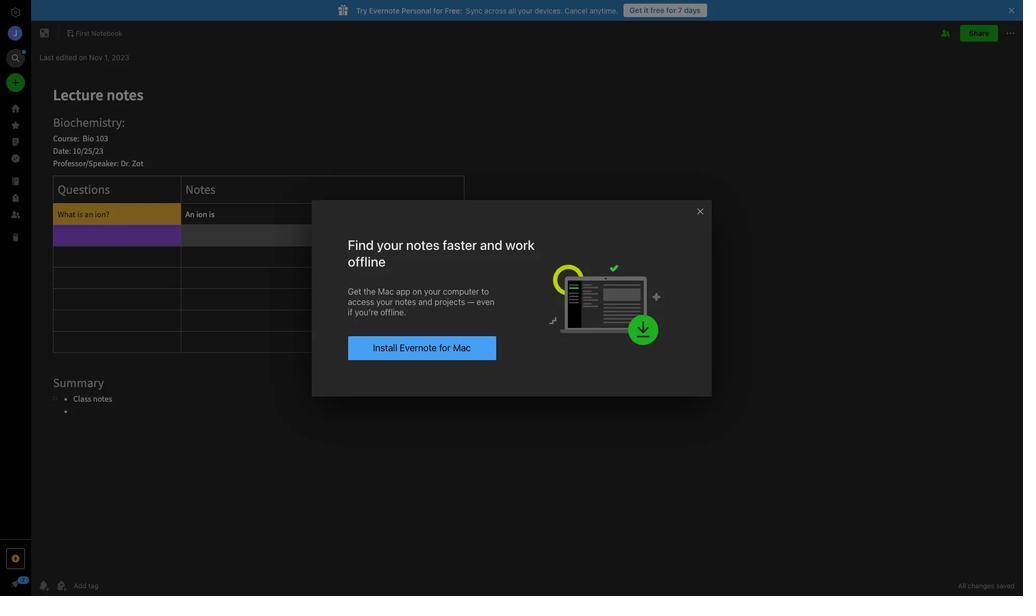 Task type: describe. For each thing, give the bounding box(es) containing it.
if
[[348, 307, 353, 317]]

notes inside get the mac app on your computer to access your notes and projects — even if you're offline.
[[395, 297, 416, 306]]

last edited on nov 1, 2023
[[40, 53, 129, 62]]

changes
[[968, 582, 995, 590]]

you're
[[355, 307, 378, 317]]

try evernote personal for free: sync across all your devices. cancel anytime.
[[356, 6, 618, 15]]

mac inside get the mac app on your computer to access your notes and projects — even if you're offline.
[[378, 287, 394, 296]]

7
[[678, 6, 683, 15]]

personal
[[402, 6, 432, 15]]

for for 7
[[667, 6, 676, 15]]

and inside get the mac app on your computer to access your notes and projects — even if you're offline.
[[418, 297, 433, 306]]

notebook
[[92, 29, 122, 37]]

first notebook
[[76, 29, 122, 37]]

on inside note window "element"
[[79, 53, 87, 62]]

cancel
[[565, 6, 588, 15]]

work
[[506, 237, 535, 252]]

Note Editor text field
[[31, 71, 1023, 575]]

install
[[373, 342, 397, 353]]

nov
[[89, 53, 102, 62]]

last
[[40, 53, 54, 62]]

install evernote for mac button
[[348, 336, 496, 360]]

projects
[[435, 297, 465, 306]]

get for get it free for 7 days
[[630, 6, 642, 15]]

the
[[364, 287, 376, 296]]

get it free for 7 days button
[[624, 4, 707, 17]]

find your notes faster and work offline dialog
[[0, 0, 1023, 596]]

share
[[969, 29, 990, 37]]

install evernote for mac
[[373, 342, 471, 353]]

note window element
[[31, 21, 1023, 596]]

offline
[[348, 253, 386, 269]]

add a reminder image
[[37, 580, 50, 592]]

add tag image
[[55, 580, 68, 592]]

settings image
[[9, 6, 22, 19]]

2023
[[112, 53, 129, 62]]

first
[[76, 29, 90, 37]]

days
[[684, 6, 701, 15]]

for inside "install evernote for mac" button
[[439, 342, 451, 353]]

app
[[396, 287, 410, 296]]

evernote for install
[[400, 342, 437, 353]]

free:
[[445, 6, 462, 15]]

expand note image
[[38, 27, 51, 40]]

first notebook button
[[63, 26, 126, 41]]

all changes saved
[[958, 582, 1015, 590]]

across
[[485, 6, 507, 15]]



Task type: vqa. For each thing, say whether or not it's contained in the screenshot.
7 for
yes



Task type: locate. For each thing, give the bounding box(es) containing it.
get inside button
[[630, 6, 642, 15]]

anytime.
[[590, 6, 618, 15]]

1 vertical spatial on
[[413, 287, 422, 296]]

try
[[356, 6, 367, 15]]

your inside the find your notes faster and work offline
[[377, 237, 403, 252]]

it
[[644, 6, 649, 15]]

share button
[[960, 25, 998, 42]]

and left work at the top
[[480, 237, 503, 252]]

for for free:
[[433, 6, 443, 15]]

devices.
[[535, 6, 563, 15]]

1 horizontal spatial get
[[630, 6, 642, 15]]

1 horizontal spatial on
[[413, 287, 422, 296]]

edited
[[56, 53, 77, 62]]

your up 'offline'
[[377, 237, 403, 252]]

get the mac app on your computer to access your notes and projects — even if you're offline.
[[348, 287, 495, 317]]

to
[[482, 287, 489, 296]]

mac
[[378, 287, 394, 296], [453, 342, 471, 353]]

1 vertical spatial and
[[418, 297, 433, 306]]

evernote inside "install evernote for mac" button
[[400, 342, 437, 353]]

1,
[[104, 53, 110, 62]]

1 vertical spatial get
[[348, 287, 361, 296]]

tree
[[0, 100, 31, 539]]

evernote right the try
[[369, 6, 400, 15]]

get for get the mac app on your computer to access your notes and projects — even if you're offline.
[[348, 287, 361, 296]]

for left 7
[[667, 6, 676, 15]]

computer
[[443, 287, 479, 296]]

0 horizontal spatial on
[[79, 53, 87, 62]]

find
[[348, 237, 374, 252]]

free
[[651, 6, 665, 15]]

notes left the faster
[[406, 237, 440, 252]]

and left projects
[[418, 297, 433, 306]]

0 vertical spatial get
[[630, 6, 642, 15]]

—
[[467, 297, 475, 306]]

all
[[509, 6, 516, 15]]

evernote for try
[[369, 6, 400, 15]]

0 vertical spatial mac
[[378, 287, 394, 296]]

1 vertical spatial notes
[[395, 297, 416, 306]]

0 vertical spatial notes
[[406, 237, 440, 252]]

notes down app
[[395, 297, 416, 306]]

your up offline.
[[376, 297, 393, 306]]

0 vertical spatial on
[[79, 53, 87, 62]]

evernote right install
[[400, 342, 437, 353]]

1 vertical spatial evernote
[[400, 342, 437, 353]]

for inside the get it free for 7 days button
[[667, 6, 676, 15]]

sync
[[466, 6, 483, 15]]

access
[[348, 297, 374, 306]]

1 horizontal spatial and
[[480, 237, 503, 252]]

saved
[[997, 582, 1015, 590]]

for left free:
[[433, 6, 443, 15]]

your
[[518, 6, 533, 15], [377, 237, 403, 252], [424, 287, 441, 296], [376, 297, 393, 306]]

1 horizontal spatial mac
[[453, 342, 471, 353]]

mac inside button
[[453, 342, 471, 353]]

upgrade image
[[9, 552, 22, 565]]

get left it
[[630, 6, 642, 15]]

on left nov
[[79, 53, 87, 62]]

all
[[958, 582, 966, 590]]

0 horizontal spatial get
[[348, 287, 361, 296]]

your right 'all'
[[518, 6, 533, 15]]

on inside get the mac app on your computer to access your notes and projects — even if you're offline.
[[413, 287, 422, 296]]

mac right the
[[378, 287, 394, 296]]

for down projects
[[439, 342, 451, 353]]

get it free for 7 days
[[630, 6, 701, 15]]

notes
[[406, 237, 440, 252], [395, 297, 416, 306]]

for
[[667, 6, 676, 15], [433, 6, 443, 15], [439, 342, 451, 353]]

0 vertical spatial evernote
[[369, 6, 400, 15]]

get up access
[[348, 287, 361, 296]]

even
[[477, 297, 495, 306]]

0 horizontal spatial and
[[418, 297, 433, 306]]

and
[[480, 237, 503, 252], [418, 297, 433, 306]]

on right app
[[413, 287, 422, 296]]

faster
[[443, 237, 477, 252]]

offline.
[[380, 307, 406, 317]]

evernote
[[369, 6, 400, 15], [400, 342, 437, 353]]

get inside get the mac app on your computer to access your notes and projects — even if you're offline.
[[348, 287, 361, 296]]

home image
[[9, 102, 22, 115]]

0 vertical spatial and
[[480, 237, 503, 252]]

notes inside the find your notes faster and work offline
[[406, 237, 440, 252]]

on
[[79, 53, 87, 62], [413, 287, 422, 296]]

your up projects
[[424, 287, 441, 296]]

1 vertical spatial mac
[[453, 342, 471, 353]]

find your notes faster and work offline
[[348, 237, 535, 269]]

get
[[630, 6, 642, 15], [348, 287, 361, 296]]

and inside the find your notes faster and work offline
[[480, 237, 503, 252]]

0 horizontal spatial mac
[[378, 287, 394, 296]]

mac down —
[[453, 342, 471, 353]]



